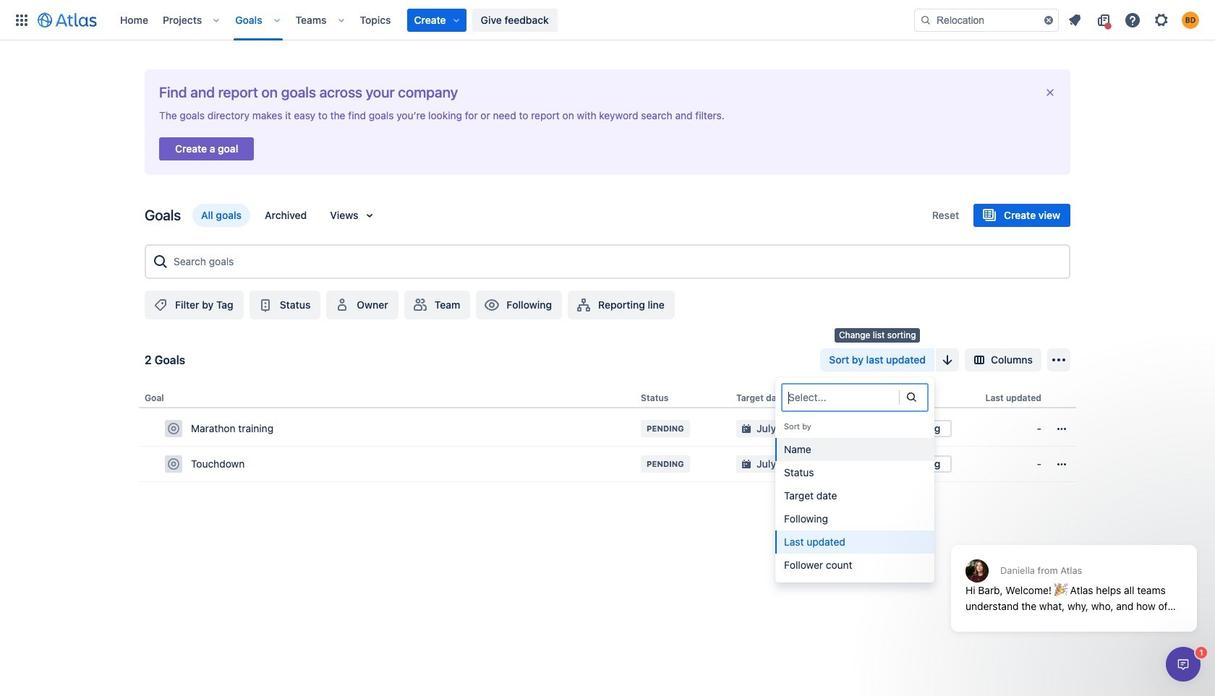 Task type: describe. For each thing, give the bounding box(es) containing it.
status image
[[257, 297, 274, 314]]

close banner image
[[1045, 87, 1056, 98]]

search goals image
[[152, 253, 169, 271]]

search image
[[920, 14, 932, 26]]

clear search session image
[[1043, 14, 1055, 26]]

Search goals field
[[169, 249, 1063, 275]]

label image
[[152, 297, 169, 314]]

2 more icon image from the top
[[1053, 456, 1071, 473]]

top element
[[9, 0, 914, 40]]

account image
[[1182, 11, 1199, 29]]

0 vertical spatial dialog
[[944, 510, 1204, 643]]

help image
[[1124, 11, 1141, 29]]



Task type: vqa. For each thing, say whether or not it's contained in the screenshot.
:watermelon: image
no



Task type: locate. For each thing, give the bounding box(es) containing it.
reverse sort order image
[[939, 352, 956, 369]]

0 vertical spatial more icon image
[[1053, 420, 1071, 438]]

Search field
[[914, 8, 1059, 31]]

settings image
[[1153, 11, 1170, 29]]

1 more icon image from the top
[[1053, 420, 1071, 438]]

following image
[[483, 297, 501, 314]]

switch to... image
[[13, 11, 30, 29]]

more options image
[[1050, 352, 1068, 369]]

notifications image
[[1066, 11, 1084, 29]]

open image
[[903, 388, 920, 405]]

tooltip
[[835, 329, 920, 343]]

1 vertical spatial dialog
[[1166, 647, 1201, 682]]

1 vertical spatial more icon image
[[1053, 456, 1071, 473]]

None search field
[[914, 8, 1059, 31]]

None text field
[[788, 391, 791, 405]]

banner
[[0, 0, 1215, 41]]

more icon image
[[1053, 420, 1071, 438], [1053, 456, 1071, 473]]

dialog
[[944, 510, 1204, 643], [1166, 647, 1201, 682]]



